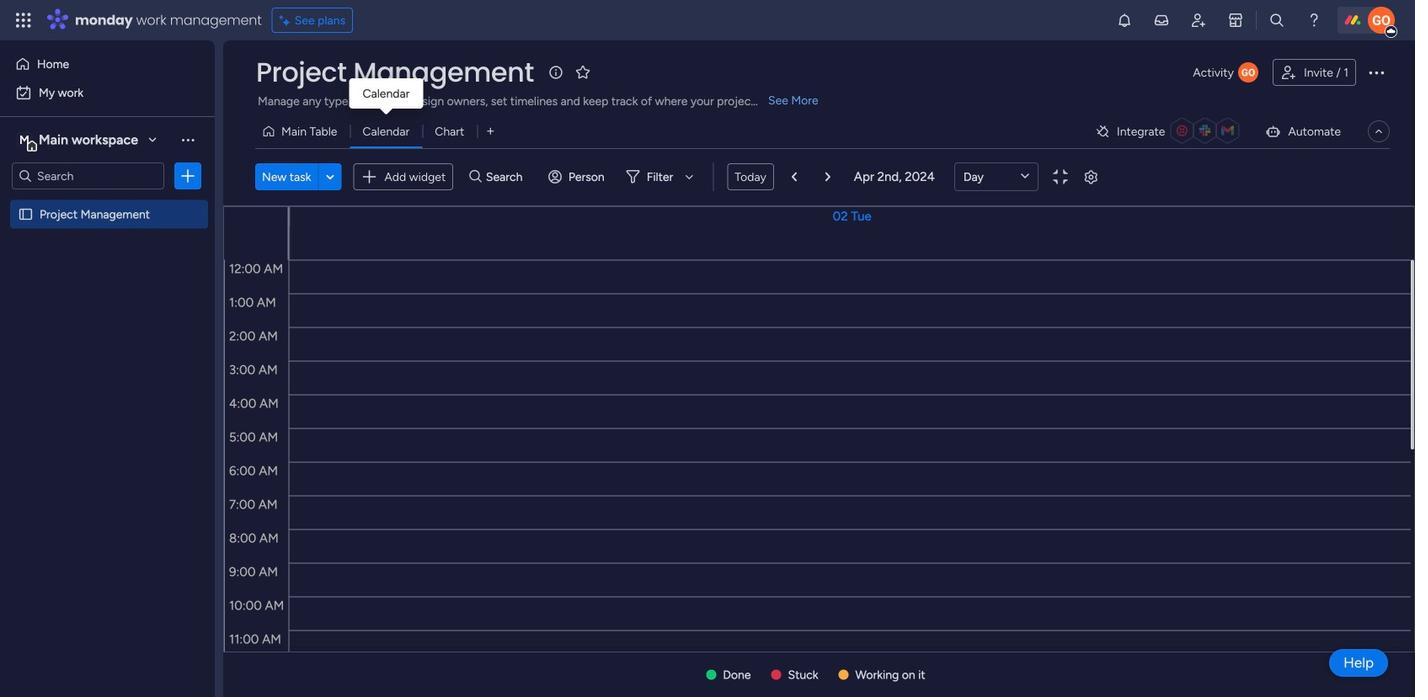 Task type: describe. For each thing, give the bounding box(es) containing it.
1 vertical spatial options image
[[179, 168, 196, 185]]

public board image
[[18, 206, 34, 222]]

workspace selection element
[[16, 130, 141, 152]]

1 list arrow image from the left
[[792, 172, 797, 182]]

2 list arrow image from the left
[[826, 172, 831, 182]]

see plans image
[[280, 11, 295, 30]]

notifications image
[[1117, 12, 1133, 29]]

Search field
[[482, 165, 533, 189]]

0 vertical spatial options image
[[1367, 62, 1387, 83]]

1 vertical spatial option
[[10, 79, 205, 106]]

show board description image
[[546, 64, 566, 81]]

workspace options image
[[179, 131, 196, 148]]

board activity image
[[1239, 62, 1259, 83]]



Task type: locate. For each thing, give the bounding box(es) containing it.
gary orlando image
[[1369, 7, 1396, 34]]

select product image
[[15, 12, 32, 29]]

options image down workspace options image
[[179, 168, 196, 185]]

monday marketplace image
[[1228, 12, 1245, 29]]

help image
[[1306, 12, 1323, 29]]

options image down gary orlando icon
[[1367, 62, 1387, 83]]

arrow down image
[[679, 167, 700, 187]]

list box
[[0, 197, 215, 456]]

Search in workspace field
[[35, 166, 141, 186]]

list arrow image
[[792, 172, 797, 182], [826, 172, 831, 182]]

option
[[10, 51, 205, 78], [10, 79, 205, 106], [0, 199, 215, 203]]

collapse board header image
[[1373, 125, 1386, 138]]

2 vertical spatial option
[[0, 199, 215, 203]]

add view image
[[487, 125, 494, 138]]

None field
[[252, 55, 538, 90]]

add to favorites image
[[575, 64, 591, 80]]

v2 search image
[[470, 167, 482, 186]]

options image
[[1367, 62, 1387, 83], [179, 168, 196, 185]]

0 horizontal spatial options image
[[179, 168, 196, 185]]

invite members image
[[1191, 12, 1208, 29]]

angle down image
[[326, 171, 334, 183]]

0 vertical spatial option
[[10, 51, 205, 78]]

search everything image
[[1269, 12, 1286, 29]]

workspace image
[[16, 131, 33, 149]]

update feed image
[[1154, 12, 1171, 29]]

0 horizontal spatial list arrow image
[[792, 172, 797, 182]]

1 horizontal spatial options image
[[1367, 62, 1387, 83]]

1 horizontal spatial list arrow image
[[826, 172, 831, 182]]



Task type: vqa. For each thing, say whether or not it's contained in the screenshot.
1 image
no



